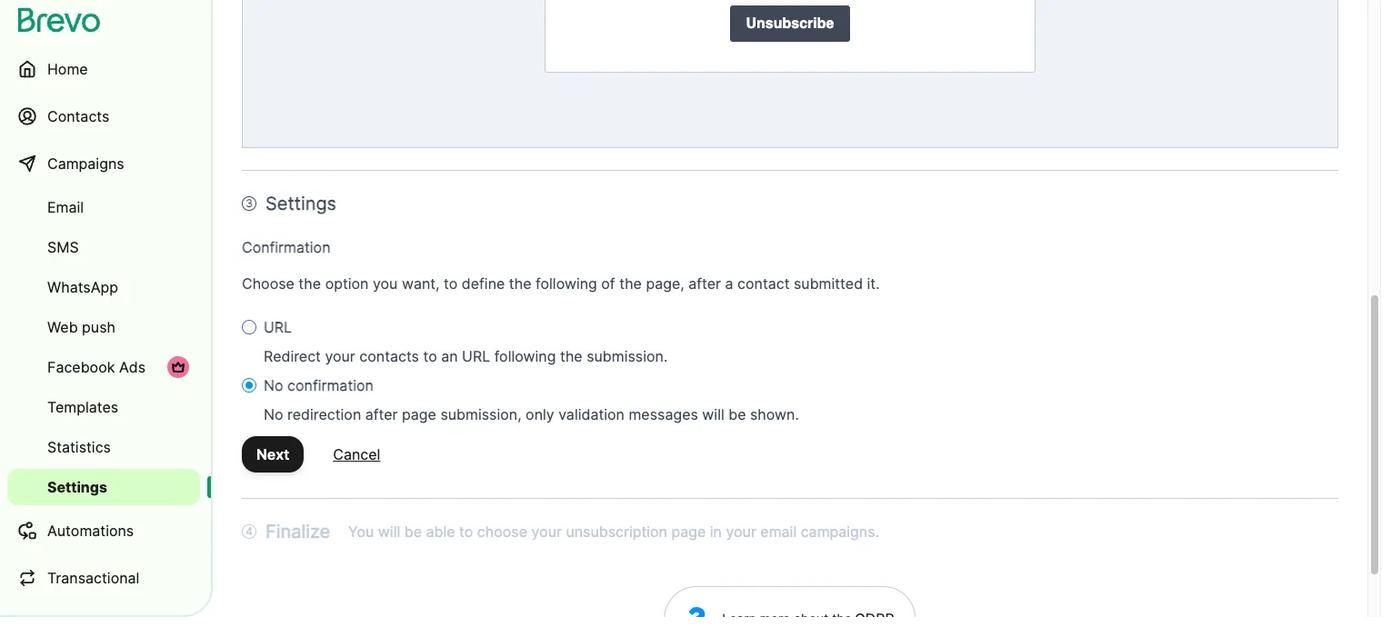 Task type: describe. For each thing, give the bounding box(es) containing it.
0 horizontal spatial be
[[404, 523, 422, 541]]

the left option
[[299, 275, 321, 293]]

the right define
[[509, 275, 532, 293]]

confirmation
[[242, 238, 331, 256]]

transactional
[[47, 569, 139, 587]]

unsubscribe
[[746, 15, 834, 32]]

option
[[325, 275, 369, 293]]

1 horizontal spatial be
[[729, 406, 746, 424]]

confirmation
[[287, 376, 374, 395]]

campaigns
[[47, 155, 124, 173]]

0 horizontal spatial your
[[325, 347, 355, 366]]

0 horizontal spatial to
[[423, 347, 437, 366]]

1 vertical spatial following
[[494, 347, 556, 366]]

shown.
[[750, 406, 799, 424]]

automations link
[[7, 509, 200, 553]]

home
[[47, 60, 88, 78]]

the left submission.
[[560, 347, 583, 366]]

0 horizontal spatial page
[[402, 406, 436, 424]]

an
[[441, 347, 458, 366]]

cancel
[[333, 446, 380, 464]]

1 horizontal spatial your
[[531, 523, 562, 541]]

0 vertical spatial url
[[264, 318, 292, 336]]

choose
[[477, 523, 527, 541]]

it.
[[867, 275, 880, 293]]

left___rvooi image
[[171, 360, 185, 375]]

no redirection after page submission, only validation messages will be shown.
[[264, 406, 799, 424]]

contacts
[[359, 347, 419, 366]]

you will be able to choose your unsubscription page in your email campaigns.
[[348, 523, 879, 541]]

facebook ads
[[47, 358, 145, 376]]

want,
[[402, 275, 440, 293]]

you
[[373, 275, 398, 293]]

you
[[348, 523, 374, 541]]

push
[[82, 318, 115, 336]]

0 vertical spatial settings
[[266, 193, 336, 215]]

submission,
[[440, 406, 522, 424]]

whatsapp
[[47, 278, 118, 296]]

contact
[[737, 275, 790, 293]]

statistics
[[47, 438, 111, 456]]

home link
[[7, 47, 200, 91]]

4
[[246, 525, 253, 538]]

campaigns link
[[7, 142, 200, 185]]

automations
[[47, 522, 134, 540]]

settings inside settings link
[[47, 478, 107, 496]]

2 vertical spatial to
[[459, 523, 473, 541]]

in
[[710, 523, 722, 541]]

email
[[760, 523, 797, 541]]

redirect your contacts to an url following the submission.
[[264, 347, 668, 366]]

the right of
[[619, 275, 642, 293]]

templates link
[[7, 389, 200, 426]]

1 vertical spatial url
[[462, 347, 490, 366]]

1 horizontal spatial will
[[702, 406, 724, 424]]



Task type: locate. For each thing, give the bounding box(es) containing it.
no for no confirmation
[[264, 376, 283, 395]]

1 vertical spatial be
[[404, 523, 422, 541]]

a
[[725, 275, 733, 293]]

2 horizontal spatial to
[[459, 523, 473, 541]]

0 vertical spatial following
[[536, 275, 597, 293]]

0 horizontal spatial will
[[378, 523, 400, 541]]

campaigns.
[[801, 523, 879, 541]]

cancel button
[[333, 444, 380, 466]]

choose
[[242, 275, 294, 293]]

sms
[[47, 238, 79, 256]]

only
[[526, 406, 554, 424]]

1 vertical spatial after
[[365, 406, 398, 424]]

1 no from the top
[[264, 376, 283, 395]]

sms link
[[7, 229, 200, 266]]

1 horizontal spatial page
[[671, 523, 706, 541]]

0 vertical spatial no
[[264, 376, 283, 395]]

facebook ads link
[[7, 349, 200, 386]]

2 no from the top
[[264, 406, 283, 424]]

1 horizontal spatial after
[[689, 275, 721, 293]]

url up redirect
[[264, 318, 292, 336]]

0 vertical spatial will
[[702, 406, 724, 424]]

validation
[[558, 406, 625, 424]]

1 horizontal spatial settings
[[266, 193, 336, 215]]

redirect
[[264, 347, 321, 366]]

will right messages
[[702, 406, 724, 424]]

web
[[47, 318, 78, 336]]

settings down statistics
[[47, 478, 107, 496]]

settings up confirmation
[[266, 193, 336, 215]]

settings link
[[7, 469, 200, 506]]

your up the confirmation in the left bottom of the page
[[325, 347, 355, 366]]

after up cancel button
[[365, 406, 398, 424]]

facebook
[[47, 358, 115, 376]]

1 horizontal spatial to
[[444, 275, 458, 293]]

following
[[536, 275, 597, 293], [494, 347, 556, 366]]

to left an
[[423, 347, 437, 366]]

email link
[[7, 189, 200, 225]]

after
[[689, 275, 721, 293], [365, 406, 398, 424]]

choose the option you want, to define the following of the page, after a contact submitted it.
[[242, 275, 880, 293]]

finalize
[[266, 521, 330, 543]]

no down redirect
[[264, 376, 283, 395]]

no for no redirection after page submission, only validation messages will be shown.
[[264, 406, 283, 424]]

to right want,
[[444, 275, 458, 293]]

the
[[299, 275, 321, 293], [509, 275, 532, 293], [619, 275, 642, 293], [560, 347, 583, 366]]

transactional link
[[7, 556, 200, 600]]

0 vertical spatial page
[[402, 406, 436, 424]]

of
[[601, 275, 615, 293]]

0 vertical spatial to
[[444, 275, 458, 293]]

your
[[325, 347, 355, 366], [531, 523, 562, 541], [726, 523, 756, 541]]

whatsapp link
[[7, 269, 200, 306]]

will right you
[[378, 523, 400, 541]]

0 horizontal spatial url
[[264, 318, 292, 336]]

1 vertical spatial settings
[[47, 478, 107, 496]]

templates
[[47, 398, 118, 416]]

able
[[426, 523, 455, 541]]

redirection
[[287, 406, 361, 424]]

2 horizontal spatial your
[[726, 523, 756, 541]]

1 horizontal spatial url
[[462, 347, 490, 366]]

page left submission, on the bottom of page
[[402, 406, 436, 424]]

define
[[462, 275, 505, 293]]

be
[[729, 406, 746, 424], [404, 523, 422, 541]]

web push
[[47, 318, 115, 336]]

0 horizontal spatial after
[[365, 406, 398, 424]]

contacts link
[[7, 95, 200, 138]]

1 vertical spatial to
[[423, 347, 437, 366]]

url
[[264, 318, 292, 336], [462, 347, 490, 366]]

next button
[[242, 436, 304, 473]]

0 horizontal spatial settings
[[47, 478, 107, 496]]

page
[[402, 406, 436, 424], [671, 523, 706, 541]]

web push link
[[7, 309, 200, 346]]

ads
[[119, 358, 145, 376]]

statistics link
[[7, 429, 200, 466]]

your right choose
[[531, 523, 562, 541]]

after left a
[[689, 275, 721, 293]]

following left of
[[536, 275, 597, 293]]

page left in
[[671, 523, 706, 541]]

settings
[[266, 193, 336, 215], [47, 478, 107, 496]]

no confirmation
[[264, 376, 374, 395]]

email
[[47, 198, 84, 216]]

no
[[264, 376, 283, 395], [264, 406, 283, 424]]

1 vertical spatial no
[[264, 406, 283, 424]]

to right able
[[459, 523, 473, 541]]

be left able
[[404, 523, 422, 541]]

url right an
[[462, 347, 490, 366]]

following up the no redirection after page submission, only validation messages will be shown.
[[494, 347, 556, 366]]

unsubscription
[[566, 523, 667, 541]]

to
[[444, 275, 458, 293], [423, 347, 437, 366], [459, 523, 473, 541]]

submitted
[[794, 275, 863, 293]]

messages
[[629, 406, 698, 424]]

next
[[256, 446, 289, 464]]

will
[[702, 406, 724, 424], [378, 523, 400, 541]]

0 vertical spatial after
[[689, 275, 721, 293]]

contacts
[[47, 107, 109, 125]]

3
[[246, 196, 253, 210]]

no up next
[[264, 406, 283, 424]]

0 vertical spatial be
[[729, 406, 746, 424]]

submission.
[[587, 347, 668, 366]]

page,
[[646, 275, 684, 293]]

your right in
[[726, 523, 756, 541]]

1 vertical spatial page
[[671, 523, 706, 541]]

1 vertical spatial will
[[378, 523, 400, 541]]

be left shown.
[[729, 406, 746, 424]]



Task type: vqa. For each thing, say whether or not it's contained in the screenshot.
WhatsApp
yes



